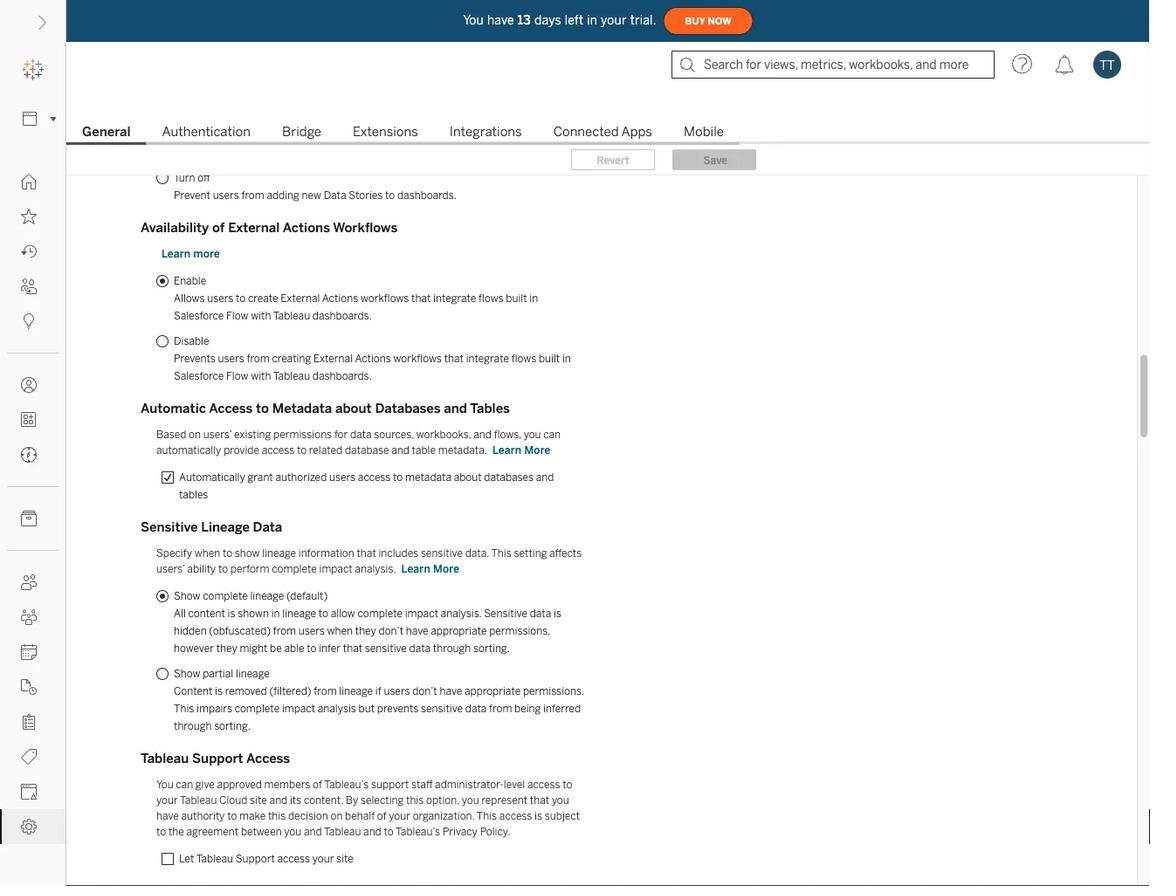 Task type: locate. For each thing, give the bounding box(es) containing it.
this inside specify when to show lineage information that includes sensitive data. this setting affects users' ability to perform complete impact analysis.
[[491, 548, 512, 560]]

0 horizontal spatial data
[[253, 520, 282, 536]]

1 vertical spatial dashboards.
[[313, 310, 372, 323]]

includes
[[379, 548, 419, 560]]

built for prevents users from creating external actions workflows that integrate flows built in salesforce flow with tableau dashboards.
[[539, 353, 560, 366]]

1 salesforce from the top
[[174, 310, 224, 323]]

analysis. inside show complete lineage (default) all content is shown in lineage to allow complete impact analysis. sensitive data is hidden (obfuscated) from users when they don't have appropriate permissions, however they might be able to infer that sensitive data through sorting.
[[441, 608, 482, 621]]

2 with from the top
[[251, 370, 271, 383]]

1 horizontal spatial analysis.
[[441, 608, 482, 621]]

0 horizontal spatial don't
[[379, 625, 404, 638]]

is left "subject"
[[535, 811, 543, 823]]

access
[[209, 401, 253, 417], [246, 752, 290, 767]]

you
[[524, 429, 541, 442], [462, 795, 479, 808], [552, 795, 569, 808], [284, 826, 302, 839]]

have inside the you can give approved members of tableau's support staff administrator-level access to your tableau cloud site and its content. by selecting this option, you represent that you have authority to make this decision on behalf of your organization. this access is subject to the agreement between you and tableau and to tableau's privacy policy.
[[156, 811, 179, 823]]

1 horizontal spatial more
[[525, 445, 551, 457]]

sorting. inside show complete lineage (default) all content is shown in lineage to allow complete impact analysis. sensitive data is hidden (obfuscated) from users when they don't have appropriate permissions, however they might be able to infer that sensitive data through sorting.
[[473, 643, 510, 656]]

learn down includes in the bottom of the page
[[402, 563, 431, 576]]

that inside show complete lineage (default) all content is shown in lineage to allow complete impact analysis. sensitive data is hidden (obfuscated) from users when they don't have appropriate permissions, however they might be able to infer that sensitive data through sorting.
[[343, 643, 363, 656]]

main content
[[66, 22, 1151, 887]]

sensitive up if
[[365, 643, 407, 656]]

when inside show complete lineage (default) all content is shown in lineage to allow complete impact analysis. sensitive data is hidden (obfuscated) from users when they don't have appropriate permissions, however they might be able to infer that sensitive data through sorting.
[[327, 625, 353, 638]]

users inside enable allows users to create external actions workflows that integrate flows built in salesforce flow with tableau dashboards.
[[207, 293, 234, 305]]

allows
[[174, 293, 205, 305]]

external right create
[[281, 293, 320, 305]]

that left includes in the bottom of the page
[[357, 548, 376, 560]]

0 vertical spatial don't
[[379, 625, 404, 638]]

0 vertical spatial built
[[506, 293, 527, 305]]

is inside the show partial lineage content is removed (filtered) from lineage if users don't have appropriate permissions. this impairs complete impact analysis but prevents sensitive data from being inferred through sorting.
[[215, 686, 223, 698]]

0 vertical spatial you
[[463, 13, 484, 27]]

0 horizontal spatial flows
[[479, 293, 504, 305]]

this inside the show partial lineage content is removed (filtered) from lineage if users don't have appropriate permissions. this impairs complete impact analysis but prevents sensitive data from being inferred through sorting.
[[174, 703, 194, 716]]

that inside specify when to show lineage information that includes sensitive data. this setting affects users' ability to perform complete impact analysis.
[[357, 548, 376, 560]]

1 horizontal spatial sensitive
[[484, 608, 528, 621]]

don't inside show complete lineage (default) all content is shown in lineage to allow complete impact analysis. sensitive data is hidden (obfuscated) from users when they don't have appropriate permissions, however they might be able to infer that sensitive data through sorting.
[[379, 625, 404, 638]]

have right if
[[440, 686, 462, 698]]

0 vertical spatial when
[[195, 548, 220, 560]]

flow for to
[[226, 310, 248, 323]]

this up policy.
[[477, 811, 497, 823]]

permissions.
[[523, 686, 584, 698]]

allow
[[331, 608, 355, 621]]

connected apps
[[554, 124, 653, 140]]

can left give
[[176, 779, 193, 792]]

1 vertical spatial appropriate
[[465, 686, 521, 698]]

revert
[[597, 154, 629, 166]]

access up members
[[246, 752, 290, 767]]

have
[[487, 13, 514, 27], [406, 625, 429, 638], [440, 686, 462, 698], [156, 811, 179, 823]]

0 vertical spatial on
[[189, 429, 201, 442]]

2 flow from the top
[[226, 370, 248, 383]]

0 vertical spatial dashboards.
[[397, 190, 457, 202]]

workflows for creating
[[394, 353, 442, 366]]

you left give
[[156, 779, 174, 792]]

1 vertical spatial learn more link
[[396, 563, 465, 577]]

1 vertical spatial this
[[174, 703, 194, 716]]

data.
[[465, 548, 489, 560]]

about up for on the top left
[[335, 401, 372, 417]]

can right flows,
[[544, 429, 561, 442]]

integrate inside 'disable prevents users from creating external actions workflows that integrate flows built in salesforce flow with tableau dashboards.'
[[466, 353, 509, 366]]

flow inside 'disable prevents users from creating external actions workflows that integrate flows built in salesforce flow with tableau dashboards.'
[[226, 370, 248, 383]]

users
[[213, 190, 239, 202], [207, 293, 234, 305], [218, 353, 244, 366], [329, 472, 356, 484], [299, 625, 325, 638], [384, 686, 410, 698]]

0 vertical spatial flows
[[479, 293, 504, 305]]

users inside turn off prevent users from adding new data stories to dashboards.
[[213, 190, 239, 202]]

learn more link for sensitive lineage data
[[396, 563, 465, 577]]

creating
[[272, 353, 311, 366]]

flows inside 'disable prevents users from creating external actions workflows that integrate flows built in salesforce flow with tableau dashboards.'
[[512, 353, 537, 366]]

you right flows,
[[524, 429, 541, 442]]

users down related
[[329, 472, 356, 484]]

lineage up but on the left bottom of the page
[[339, 686, 373, 698]]

sensitive inside the show partial lineage content is removed (filtered) from lineage if users don't have appropriate permissions. this impairs complete impact analysis but prevents sensitive data from being inferred through sorting.
[[421, 703, 463, 716]]

and right the databases
[[536, 472, 554, 484]]

0 vertical spatial integrate
[[433, 293, 476, 305]]

users right allows
[[207, 293, 234, 305]]

0 horizontal spatial more
[[433, 563, 460, 576]]

built inside enable allows users to create external actions workflows that integrate flows built in salesforce flow with tableau dashboards.
[[506, 293, 527, 305]]

support
[[192, 752, 243, 767], [236, 853, 275, 866]]

0 horizontal spatial you
[[156, 779, 174, 792]]

on
[[189, 429, 201, 442], [331, 811, 343, 823]]

of up more
[[212, 221, 225, 236]]

now
[[708, 16, 732, 26]]

have up the show partial lineage content is removed (filtered) from lineage if users don't have appropriate permissions. this impairs complete impact analysis but prevents sensitive data from being inferred through sorting.
[[406, 625, 429, 638]]

to left create
[[236, 293, 246, 305]]

the
[[169, 826, 184, 839]]

0 horizontal spatial this
[[268, 811, 286, 823]]

1 horizontal spatial when
[[327, 625, 353, 638]]

automatic
[[141, 401, 206, 417]]

dashboards. inside turn off prevent users from adding new data stories to dashboards.
[[397, 190, 457, 202]]

0 horizontal spatial learn
[[162, 248, 191, 261]]

salesforce
[[174, 310, 224, 323], [174, 370, 224, 383]]

analysis. down data.
[[441, 608, 482, 621]]

integrations
[[450, 124, 522, 140]]

based
[[156, 429, 186, 442]]

built inside 'disable prevents users from creating external actions workflows that integrate flows built in salesforce flow with tableau dashboards.'
[[539, 353, 560, 366]]

workflows
[[361, 293, 409, 305], [394, 353, 442, 366]]

integrate inside enable allows users to create external actions workflows that integrate flows built in salesforce flow with tableau dashboards.
[[433, 293, 476, 305]]

impact inside the show partial lineage content is removed (filtered) from lineage if users don't have appropriate permissions. this impairs complete impact analysis but prevents sensitive data from being inferred through sorting.
[[282, 703, 315, 716]]

1 horizontal spatial learn more link
[[487, 444, 556, 458]]

1 vertical spatial access
[[246, 752, 290, 767]]

represent
[[482, 795, 528, 808]]

dashboards. for creating
[[313, 370, 372, 383]]

enable allows users to create external actions workflows that integrate flows built in salesforce flow with tableau dashboards.
[[174, 275, 538, 323]]

sources,
[[374, 429, 414, 442]]

1 vertical spatial tableau's
[[396, 826, 440, 839]]

off
[[198, 172, 210, 185]]

salesforce for prevents
[[174, 370, 224, 383]]

site inside the you can give approved members of tableau's support staff administrator-level access to your tableau cloud site and its content. by selecting this option, you represent that you have authority to make this decision on behalf of your organization. this access is subject to the agreement between you and tableau and to tableau's privacy policy.
[[250, 795, 267, 808]]

impact
[[319, 563, 353, 576], [405, 608, 438, 621], [282, 703, 315, 716]]

data left being
[[465, 703, 487, 716]]

0 vertical spatial learn more link
[[487, 444, 556, 458]]

1 vertical spatial built
[[539, 353, 560, 366]]

tableau's up by
[[324, 779, 369, 792]]

this right data.
[[491, 548, 512, 560]]

is down partial
[[215, 686, 223, 698]]

sensitive lineage data option group
[[156, 588, 584, 736]]

impact down (filtered)
[[282, 703, 315, 716]]

appropriate inside show complete lineage (default) all content is shown in lineage to allow complete impact analysis. sensitive data is hidden (obfuscated) from users when they don't have appropriate permissions, however they might be able to infer that sensitive data through sorting.
[[431, 625, 487, 638]]

0 vertical spatial appropriate
[[431, 625, 487, 638]]

workflows inside enable allows users to create external actions workflows that integrate flows built in salesforce flow with tableau dashboards.
[[361, 293, 409, 305]]

show
[[174, 591, 200, 603], [174, 668, 200, 681]]

access down 'represent'
[[500, 811, 532, 823]]

1 flow from the top
[[226, 310, 248, 323]]

with up existing at top left
[[251, 370, 271, 383]]

content
[[174, 686, 213, 698]]

2 horizontal spatial of
[[377, 811, 387, 823]]

0 vertical spatial analysis.
[[355, 563, 396, 576]]

1 show from the top
[[174, 591, 200, 603]]

complete down removed
[[235, 703, 280, 716]]

0 horizontal spatial through
[[174, 721, 212, 733]]

this down staff
[[406, 795, 424, 808]]

stories
[[349, 190, 383, 202]]

1 horizontal spatial site
[[336, 853, 354, 866]]

flow for from
[[226, 370, 248, 383]]

0 vertical spatial impact
[[319, 563, 353, 576]]

data right 'new'
[[324, 190, 346, 202]]

appropriate up being
[[465, 686, 521, 698]]

users' up the provide
[[203, 429, 232, 442]]

data
[[324, 190, 346, 202], [253, 520, 282, 536]]

1 vertical spatial learn more
[[402, 563, 460, 576]]

1 vertical spatial integrate
[[466, 353, 509, 366]]

0 horizontal spatial learn more link
[[396, 563, 465, 577]]

they down allow at the left bottom of page
[[355, 625, 376, 638]]

external down the adding
[[228, 221, 280, 236]]

0 vertical spatial through
[[433, 643, 471, 656]]

complete up (default) at the bottom left of the page
[[272, 563, 317, 576]]

1 vertical spatial users'
[[156, 563, 185, 576]]

affects
[[550, 548, 582, 560]]

show inside show complete lineage (default) all content is shown in lineage to allow complete impact analysis. sensitive data is hidden (obfuscated) from users when they don't have appropriate permissions, however they might be able to infer that sensitive data through sorting.
[[174, 591, 200, 603]]

to left the
[[156, 826, 166, 839]]

data inside the based on users' existing permissions for data sources, workbooks, and flows, you can automatically provide access to related database and table metadata.
[[350, 429, 372, 442]]

members
[[264, 779, 310, 792]]

learn for sensitive lineage data
[[402, 563, 431, 576]]

you for you have 13 days left in your trial.
[[463, 13, 484, 27]]

0 horizontal spatial of
[[212, 221, 225, 236]]

learn more for sensitive lineage data
[[402, 563, 460, 576]]

this down content
[[174, 703, 194, 716]]

don't
[[379, 625, 404, 638], [413, 686, 437, 698]]

from inside turn off prevent users from adding new data stories to dashboards.
[[242, 190, 264, 202]]

to down cloud
[[227, 811, 237, 823]]

dashboards. right stories
[[397, 190, 457, 202]]

lineage down (default) at the bottom left of the page
[[282, 608, 316, 621]]

to inside automatically grant authorized users access to metadata about databases and tables
[[393, 472, 403, 484]]

specify
[[156, 548, 192, 560]]

analysis.
[[355, 563, 396, 576], [441, 608, 482, 621]]

with inside enable allows users to create external actions workflows that integrate flows built in salesforce flow with tableau dashboards.
[[251, 310, 271, 323]]

1 vertical spatial don't
[[413, 686, 437, 698]]

1 vertical spatial about
[[454, 472, 482, 484]]

more
[[525, 445, 551, 457], [433, 563, 460, 576]]

actions inside enable allows users to create external actions workflows that integrate flows built in salesforce flow with tableau dashboards.
[[322, 293, 358, 305]]

0 horizontal spatial when
[[195, 548, 220, 560]]

impact down includes in the bottom of the page
[[405, 608, 438, 621]]

dashboards.
[[397, 190, 457, 202], [313, 310, 372, 323], [313, 370, 372, 383]]

1 horizontal spatial you
[[463, 13, 484, 27]]

external right creating
[[314, 353, 353, 366]]

to left 'metadata'
[[393, 472, 403, 484]]

main navigation. press the up and down arrow keys to access links. element
[[0, 164, 66, 845]]

external inside 'disable prevents users from creating external actions workflows that integrate flows built in salesforce flow with tableau dashboards.'
[[314, 353, 353, 366]]

flow up existing at top left
[[226, 370, 248, 383]]

1 horizontal spatial sorting.
[[473, 643, 510, 656]]

0 vertical spatial about
[[335, 401, 372, 417]]

have left 13
[[487, 13, 514, 27]]

2 salesforce from the top
[[174, 370, 224, 383]]

with inside 'disable prevents users from creating external actions workflows that integrate flows built in salesforce flow with tableau dashboards.'
[[251, 370, 271, 383]]

data up database
[[350, 429, 372, 442]]

of
[[212, 221, 225, 236], [313, 779, 322, 792], [377, 811, 387, 823]]

users inside the show partial lineage content is removed (filtered) from lineage if users don't have appropriate permissions. this impairs complete impact analysis but prevents sensitive data from being inferred through sorting.
[[384, 686, 410, 698]]

1 vertical spatial with
[[251, 370, 271, 383]]

this up between
[[268, 811, 286, 823]]

this
[[406, 795, 424, 808], [268, 811, 286, 823]]

appropriate left permissions,
[[431, 625, 487, 638]]

1 vertical spatial they
[[216, 643, 237, 656]]

flows inside enable allows users to create external actions workflows that integrate flows built in salesforce flow with tableau dashboards.
[[479, 293, 504, 305]]

2 horizontal spatial learn
[[493, 445, 522, 457]]

flow inside enable allows users to create external actions workflows that integrate flows built in salesforce flow with tableau dashboards.
[[226, 310, 248, 323]]

1 vertical spatial actions
[[322, 293, 358, 305]]

integrate
[[433, 293, 476, 305], [466, 353, 509, 366]]

however
[[174, 643, 214, 656]]

0 vertical spatial salesforce
[[174, 310, 224, 323]]

workflows up 'disable prevents users from creating external actions workflows that integrate flows built in salesforce flow with tableau dashboards.'
[[361, 293, 409, 305]]

tableau support access
[[141, 752, 290, 767]]

have inside the show partial lineage content is removed (filtered) from lineage if users don't have appropriate permissions. this impairs complete impact analysis but prevents sensitive data from being inferred through sorting.
[[440, 686, 462, 698]]

perform
[[230, 563, 270, 576]]

1 vertical spatial you
[[156, 779, 174, 792]]

don't up if
[[379, 625, 404, 638]]

show inside the show partial lineage content is removed (filtered) from lineage if users don't have appropriate permissions. this impairs complete impact analysis but prevents sensitive data from being inferred through sorting.
[[174, 668, 200, 681]]

from left being
[[489, 703, 512, 716]]

1 horizontal spatial can
[[544, 429, 561, 442]]

0 horizontal spatial on
[[189, 429, 201, 442]]

analysis. inside specify when to show lineage information that includes sensitive data. this setting affects users' ability to perform complete impact analysis.
[[355, 563, 396, 576]]

your
[[601, 13, 627, 27], [156, 795, 178, 808], [389, 811, 411, 823], [313, 853, 334, 866]]

support up give
[[192, 752, 243, 767]]

1 vertical spatial this
[[268, 811, 286, 823]]

through inside show complete lineage (default) all content is shown in lineage to allow complete impact analysis. sensitive data is hidden (obfuscated) from users when they don't have appropriate permissions, however they might be able to infer that sensitive data through sorting.
[[433, 643, 471, 656]]

can inside the based on users' existing permissions for data sources, workbooks, and flows, you can automatically provide access to related database and table metadata.
[[544, 429, 561, 442]]

to
[[385, 190, 395, 202], [236, 293, 246, 305], [256, 401, 269, 417], [297, 445, 307, 457], [393, 472, 403, 484], [223, 548, 232, 560], [218, 563, 228, 576], [319, 608, 329, 621], [307, 643, 317, 656], [563, 779, 573, 792], [227, 811, 237, 823], [156, 826, 166, 839], [384, 826, 394, 839]]

tableau's down organization.
[[396, 826, 440, 839]]

1 vertical spatial site
[[336, 853, 354, 866]]

salesforce inside 'disable prevents users from creating external actions workflows that integrate flows built in salesforce flow with tableau dashboards.'
[[174, 370, 224, 383]]

mobile
[[684, 124, 724, 140]]

more for automatic access to metadata about databases and tables
[[525, 445, 551, 457]]

external inside enable allows users to create external actions workflows that integrate flows built in salesforce flow with tableau dashboards.
[[281, 293, 320, 305]]

level
[[504, 779, 525, 792]]

lineage up shown
[[250, 591, 284, 603]]

availability
[[141, 221, 209, 236]]

learn more link for automatic access to metadata about databases and tables
[[487, 444, 556, 458]]

that
[[411, 293, 431, 305], [444, 353, 464, 366], [357, 548, 376, 560], [343, 643, 363, 656], [530, 795, 550, 808]]

tableau inside 'disable prevents users from creating external actions workflows that integrate flows built in salesforce flow with tableau dashboards.'
[[273, 370, 310, 383]]

learn more down includes in the bottom of the page
[[402, 563, 460, 576]]

access up existing at top left
[[209, 401, 253, 417]]

0 horizontal spatial can
[[176, 779, 193, 792]]

learn more link down includes in the bottom of the page
[[396, 563, 465, 577]]

its
[[290, 795, 302, 808]]

hidden
[[174, 625, 207, 638]]

impact for analysis
[[282, 703, 315, 716]]

to left allow at the left bottom of page
[[319, 608, 329, 621]]

flows for allows users to create external actions workflows that integrate flows built in salesforce flow with tableau dashboards.
[[479, 293, 504, 305]]

0 vertical spatial support
[[192, 752, 243, 767]]

provide
[[224, 445, 259, 457]]

buy now button
[[664, 7, 754, 35]]

2 show from the top
[[174, 668, 200, 681]]

actions inside 'disable prevents users from creating external actions workflows that integrate flows built in salesforce flow with tableau dashboards.'
[[355, 353, 391, 366]]

0 vertical spatial tableau's
[[324, 779, 369, 792]]

and
[[444, 401, 467, 417], [474, 429, 492, 442], [392, 445, 410, 457], [536, 472, 554, 484], [270, 795, 288, 808], [304, 826, 322, 839], [363, 826, 382, 839]]

impact inside specify when to show lineage information that includes sensitive data. this setting affects users' ability to perform complete impact analysis.
[[319, 563, 353, 576]]

this inside the you can give approved members of tableau's support staff administrator-level access to your tableau cloud site and its content. by selecting this option, you represent that you have authority to make this decision on behalf of your organization. this access is subject to the agreement between you and tableau and to tableau's privacy policy.
[[477, 811, 497, 823]]

to right able
[[307, 643, 317, 656]]

0 vertical spatial workflows
[[361, 293, 409, 305]]

you have 13 days left in your trial.
[[463, 13, 657, 27]]

for
[[334, 429, 348, 442]]

lineage right the show
[[262, 548, 296, 560]]

when
[[195, 548, 220, 560], [327, 625, 353, 638]]

enable
[[174, 275, 206, 288]]

0 vertical spatial show
[[174, 591, 200, 603]]

impact inside show complete lineage (default) all content is shown in lineage to allow complete impact analysis. sensitive data is hidden (obfuscated) from users when they don't have appropriate permissions, however they might be able to infer that sensitive data through sorting.
[[405, 608, 438, 621]]

general
[[82, 124, 131, 140]]

sorting. down permissions,
[[473, 643, 510, 656]]

that up workbooks,
[[444, 353, 464, 366]]

1 vertical spatial when
[[327, 625, 353, 638]]

data up prevents
[[409, 643, 431, 656]]

be
[[270, 643, 282, 656]]

learn more link down flows,
[[487, 444, 556, 458]]

you down decision
[[284, 826, 302, 839]]

0 horizontal spatial analysis.
[[355, 563, 396, 576]]

sensitive left data.
[[421, 548, 463, 560]]

sensitive inside specify when to show lineage information that includes sensitive data. this setting affects users' ability to perform complete impact analysis.
[[421, 548, 463, 560]]

on inside the based on users' existing permissions for data sources, workbooks, and flows, you can automatically provide access to related database and table metadata.
[[189, 429, 201, 442]]

0 vertical spatial site
[[250, 795, 267, 808]]

show up content
[[174, 668, 200, 681]]

2 vertical spatial impact
[[282, 703, 315, 716]]

flows for prevents users from creating external actions workflows that integrate flows built in salesforce flow with tableau dashboards.
[[512, 353, 537, 366]]

navigation
[[66, 119, 1151, 145]]

based on users' existing permissions for data sources, workbooks, and flows, you can automatically provide access to related database and table metadata.
[[156, 429, 561, 457]]

0 vertical spatial sensitive
[[141, 520, 198, 536]]

0 vertical spatial this
[[406, 795, 424, 808]]

don't inside the show partial lineage content is removed (filtered) from lineage if users don't have appropriate permissions. this impairs complete impact analysis but prevents sensitive data from being inferred through sorting.
[[413, 686, 437, 698]]

0 vertical spatial flow
[[226, 310, 248, 323]]

1 vertical spatial impact
[[405, 608, 438, 621]]

1 vertical spatial learn
[[493, 445, 522, 457]]

1 vertical spatial sensitive
[[365, 643, 407, 656]]

users up prevents
[[384, 686, 410, 698]]

actions up 'disable prevents users from creating external actions workflows that integrate flows built in salesforce flow with tableau dashboards.'
[[322, 293, 358, 305]]

navigation panel element
[[0, 52, 66, 845]]

access down the permissions
[[262, 445, 295, 457]]

users'
[[203, 429, 232, 442], [156, 563, 185, 576]]

1 vertical spatial external
[[281, 293, 320, 305]]

2 horizontal spatial impact
[[405, 608, 438, 621]]

2 vertical spatial sensitive
[[421, 703, 463, 716]]

that up "subject"
[[530, 795, 550, 808]]

learn more link
[[487, 444, 556, 458], [396, 563, 465, 577]]

0 horizontal spatial site
[[250, 795, 267, 808]]

1 horizontal spatial about
[[454, 472, 482, 484]]

apps
[[622, 124, 653, 140]]

you inside the you can give approved members of tableau's support staff administrator-level access to your tableau cloud site and its content. by selecting this option, you represent that you have authority to make this decision on behalf of your organization. this access is subject to the agreement between you and tableau and to tableau's privacy policy.
[[156, 779, 174, 792]]

more
[[193, 248, 220, 261]]

that up 'disable prevents users from creating external actions workflows that integrate flows built in salesforce flow with tableau dashboards.'
[[411, 293, 431, 305]]

might
[[240, 643, 268, 656]]

from left the adding
[[242, 190, 264, 202]]

decision
[[288, 811, 328, 823]]

0 vertical spatial they
[[355, 625, 376, 638]]

2 vertical spatial external
[[314, 353, 353, 366]]

1 vertical spatial salesforce
[[174, 370, 224, 383]]

0 vertical spatial sensitive
[[421, 548, 463, 560]]

0 horizontal spatial sorting.
[[214, 721, 251, 733]]

1 with from the top
[[251, 310, 271, 323]]

0 vertical spatial can
[[544, 429, 561, 442]]

integrate for allows users to create external actions workflows that integrate flows built in salesforce flow with tableau dashboards.
[[433, 293, 476, 305]]

0 vertical spatial users'
[[203, 429, 232, 442]]

lineage
[[262, 548, 296, 560], [250, 591, 284, 603], [282, 608, 316, 621], [236, 668, 270, 681], [339, 686, 373, 698]]

0 vertical spatial sorting.
[[473, 643, 510, 656]]

actions down 'new'
[[283, 221, 330, 236]]

users right the prevents
[[218, 353, 244, 366]]

0 horizontal spatial impact
[[282, 703, 315, 716]]

when up the ability
[[195, 548, 220, 560]]

dashboards. inside 'disable prevents users from creating external actions workflows that integrate flows built in salesforce flow with tableau dashboards.'
[[313, 370, 372, 383]]

sensitive lineage data
[[141, 520, 282, 536]]

ability
[[187, 563, 216, 576]]

that inside enable allows users to create external actions workflows that integrate flows built in salesforce flow with tableau dashboards.
[[411, 293, 431, 305]]

1 horizontal spatial learn
[[402, 563, 431, 576]]

on down the "content."
[[331, 811, 343, 823]]

complete right allow at the left bottom of page
[[358, 608, 403, 621]]

1 horizontal spatial learn more
[[493, 445, 551, 457]]

show for show complete lineage (default) all content is shown in lineage to allow complete impact analysis. sensitive data is hidden (obfuscated) from users when they don't have appropriate permissions, however they might be able to infer that sensitive data through sorting.
[[174, 591, 200, 603]]

salesforce inside enable allows users to create external actions workflows that integrate flows built in salesforce flow with tableau dashboards.
[[174, 310, 224, 323]]

you up "subject"
[[552, 795, 569, 808]]

actions up databases
[[355, 353, 391, 366]]

to right stories
[[385, 190, 395, 202]]

of up the "content."
[[313, 779, 322, 792]]

dashboards. inside enable allows users to create external actions workflows that integrate flows built in salesforce flow with tableau dashboards.
[[313, 310, 372, 323]]

workflows inside 'disable prevents users from creating external actions workflows that integrate flows built in salesforce flow with tableau dashboards.'
[[394, 353, 442, 366]]

you left 13
[[463, 13, 484, 27]]

built
[[506, 293, 527, 305], [539, 353, 560, 366]]

learn down the availability
[[162, 248, 191, 261]]

that right infer
[[343, 643, 363, 656]]

external for create
[[281, 293, 320, 305]]

from up the be
[[273, 625, 296, 638]]

to inside the based on users' existing permissions for data sources, workbooks, and flows, you can automatically provide access to related database and table metadata.
[[297, 445, 307, 457]]

1 vertical spatial of
[[313, 779, 322, 792]]

access down database
[[358, 472, 391, 484]]

existing
[[234, 429, 271, 442]]

is
[[228, 608, 235, 621], [554, 608, 562, 621], [215, 686, 223, 698], [535, 811, 543, 823]]

0 vertical spatial more
[[525, 445, 551, 457]]

salesforce down the prevents
[[174, 370, 224, 383]]



Task type: describe. For each thing, give the bounding box(es) containing it.
data inside the show partial lineage content is removed (filtered) from lineage if users don't have appropriate permissions. this impairs complete impact analysis but prevents sensitive data from being inferred through sorting.
[[465, 703, 487, 716]]

0 horizontal spatial they
[[216, 643, 237, 656]]

and down sources, at the left
[[392, 445, 410, 457]]

1 horizontal spatial they
[[355, 625, 376, 638]]

to right the ability
[[218, 563, 228, 576]]

from inside show complete lineage (default) all content is shown in lineage to allow complete impact analysis. sensitive data is hidden (obfuscated) from users when they don't have appropriate permissions, however they might be able to infer that sensitive data through sorting.
[[273, 625, 296, 638]]

databases
[[484, 472, 534, 484]]

users' inside specify when to show lineage information that includes sensitive data. this setting affects users' ability to perform complete impact analysis.
[[156, 563, 185, 576]]

you for you can give approved members of tableau's support staff administrator-level access to your tableau cloud site and its content. by selecting this option, you represent that you have authority to make this decision on behalf of your organization. this access is subject to the agreement between you and tableau and to tableau's privacy policy.
[[156, 779, 174, 792]]

policy.
[[480, 826, 511, 839]]

0 horizontal spatial about
[[335, 401, 372, 417]]

1 horizontal spatial this
[[406, 795, 424, 808]]

access inside the based on users' existing permissions for data sources, workbooks, and flows, you can automatically provide access to related database and table metadata.
[[262, 445, 295, 457]]

1 vertical spatial data
[[253, 520, 282, 536]]

show
[[235, 548, 260, 560]]

in inside show complete lineage (default) all content is shown in lineage to allow complete impact analysis. sensitive data is hidden (obfuscated) from users when they don't have appropriate permissions, however they might be able to infer that sensitive data through sorting.
[[271, 608, 280, 621]]

with for creating
[[251, 370, 271, 383]]

authorized
[[276, 472, 327, 484]]

and left flows,
[[474, 429, 492, 442]]

your left the 'trial.'
[[601, 13, 627, 27]]

setting
[[514, 548, 547, 560]]

sensitive inside show complete lineage (default) all content is shown in lineage to allow complete impact analysis. sensitive data is hidden (obfuscated) from users when they don't have appropriate permissions, however they might be able to infer that sensitive data through sorting.
[[365, 643, 407, 656]]

appropriate inside the show partial lineage content is removed (filtered) from lineage if users don't have appropriate permissions. this impairs complete impact analysis but prevents sensitive data from being inferred through sorting.
[[465, 686, 521, 698]]

buy
[[685, 16, 706, 26]]

selecting
[[361, 795, 404, 808]]

complete up content
[[203, 591, 248, 603]]

staff
[[411, 779, 433, 792]]

salesforce for allows
[[174, 310, 224, 323]]

infer
[[319, 643, 341, 656]]

have inside show complete lineage (default) all content is shown in lineage to allow complete impact analysis. sensitive data is hidden (obfuscated) from users when they don't have appropriate permissions, however they might be able to infer that sensitive data through sorting.
[[406, 625, 429, 638]]

learn more
[[162, 248, 220, 261]]

authority
[[181, 811, 225, 823]]

behalf
[[345, 811, 375, 823]]

agreement
[[187, 826, 239, 839]]

support
[[371, 779, 409, 792]]

sorting. inside the show partial lineage content is removed (filtered) from lineage if users don't have appropriate permissions. this impairs complete impact analysis but prevents sensitive data from being inferred through sorting.
[[214, 721, 251, 733]]

tables
[[179, 489, 208, 502]]

users inside automatically grant authorized users access to metadata about databases and tables
[[329, 472, 356, 484]]

turn
[[174, 172, 195, 185]]

analysis
[[318, 703, 356, 716]]

0 horizontal spatial tableau's
[[324, 779, 369, 792]]

0 vertical spatial access
[[209, 401, 253, 417]]

and inside automatically grant authorized users access to metadata about databases and tables
[[536, 472, 554, 484]]

you can give approved members of tableau's support staff administrator-level access to your tableau cloud site and its content. by selecting this option, you represent that you have authority to make this decision on behalf of your organization. this access is subject to the agreement between you and tableau and to tableau's privacy policy.
[[156, 779, 580, 839]]

actions for creating
[[355, 353, 391, 366]]

prevent
[[174, 190, 210, 202]]

when inside specify when to show lineage information that includes sensitive data. this setting affects users' ability to perform complete impact analysis.
[[195, 548, 220, 560]]

external for creating
[[314, 353, 353, 366]]

can inside the you can give approved members of tableau's support staff administrator-level access to your tableau cloud site and its content. by selecting this option, you represent that you have authority to make this decision on behalf of your organization. this access is subject to the agreement between you and tableau and to tableau's privacy policy.
[[176, 779, 193, 792]]

your down decision
[[313, 853, 334, 866]]

let tableau support access your site
[[179, 853, 354, 866]]

0 horizontal spatial sensitive
[[141, 520, 198, 536]]

show partial lineage content is removed (filtered) from lineage if users don't have appropriate permissions. this impairs complete impact analysis but prevents sensitive data from being inferred through sorting.
[[174, 668, 584, 733]]

to inside enable allows users to create external actions workflows that integrate flows built in salesforce flow with tableau dashboards.
[[236, 293, 246, 305]]

cloud
[[219, 795, 248, 808]]

tableau inside enable allows users to create external actions workflows that integrate flows built in salesforce flow with tableau dashboards.
[[273, 310, 310, 323]]

databases
[[375, 401, 441, 417]]

trial.
[[630, 13, 657, 27]]

availability of external actions workflows option group
[[156, 273, 584, 386]]

on inside the you can give approved members of tableau's support staff administrator-level access to your tableau cloud site and its content. by selecting this option, you represent that you have authority to make this decision on behalf of your organization. this access is subject to the agreement between you and tableau and to tableau's privacy policy.
[[331, 811, 343, 823]]

navigation containing general
[[66, 119, 1151, 145]]

let
[[179, 853, 194, 866]]

1 vertical spatial support
[[236, 853, 275, 866]]

grant
[[248, 472, 273, 484]]

workflows for create
[[361, 293, 409, 305]]

disable
[[174, 335, 209, 348]]

to down selecting
[[384, 826, 394, 839]]

integrate for prevents users from creating external actions workflows that integrate flows built in salesforce flow with tableau dashboards.
[[466, 353, 509, 366]]

flows,
[[494, 429, 521, 442]]

0 vertical spatial actions
[[283, 221, 330, 236]]

if
[[376, 686, 382, 698]]

and down 'behalf'
[[363, 826, 382, 839]]

1 horizontal spatial of
[[313, 779, 322, 792]]

approved
[[217, 779, 262, 792]]

prevents
[[377, 703, 419, 716]]

shown
[[238, 608, 269, 621]]

and down decision
[[304, 826, 322, 839]]

by
[[346, 795, 358, 808]]

about inside automatically grant authorized users access to metadata about databases and tables
[[454, 472, 482, 484]]

more for sensitive lineage data
[[433, 563, 460, 576]]

to up existing at top left
[[256, 401, 269, 417]]

automatically
[[179, 472, 245, 484]]

privacy
[[443, 826, 478, 839]]

(filtered)
[[269, 686, 312, 698]]

1 horizontal spatial tableau's
[[396, 826, 440, 839]]

access inside automatically grant authorized users access to metadata about databases and tables
[[358, 472, 391, 484]]

access down between
[[277, 853, 310, 866]]

impairs
[[197, 703, 232, 716]]

administrator-
[[435, 779, 504, 792]]

to left the show
[[223, 548, 232, 560]]

tables
[[470, 401, 510, 417]]

automatic access to metadata about databases and tables
[[141, 401, 510, 417]]

option,
[[426, 795, 460, 808]]

turn off prevent users from adding new data stories to dashboards.
[[174, 172, 457, 202]]

table
[[412, 445, 436, 457]]

create
[[248, 293, 278, 305]]

revert button
[[571, 149, 655, 170]]

your down selecting
[[389, 811, 411, 823]]

main content containing general
[[66, 22, 1151, 887]]

that inside 'disable prevents users from creating external actions workflows that integrate flows built in salesforce flow with tableau dashboards.'
[[444, 353, 464, 366]]

from inside 'disable prevents users from creating external actions workflows that integrate flows built in salesforce flow with tableau dashboards.'
[[247, 353, 270, 366]]

bridge
[[282, 124, 321, 140]]

permissions
[[273, 429, 332, 442]]

to inside turn off prevent users from adding new data stories to dashboards.
[[385, 190, 395, 202]]

workflows
[[333, 221, 398, 236]]

with for create
[[251, 310, 271, 323]]

information
[[299, 548, 354, 560]]

days
[[535, 13, 562, 27]]

show for show partial lineage content is removed (filtered) from lineage if users don't have appropriate permissions. this impairs complete impact analysis but prevents sensitive data from being inferred through sorting.
[[174, 668, 200, 681]]

learn more for automatic access to metadata about databases and tables
[[493, 445, 551, 457]]

metadata
[[272, 401, 332, 417]]

sub-spaces tab list
[[66, 122, 1151, 145]]

lineage
[[201, 520, 250, 536]]

specify when to show lineage information that includes sensitive data. this setting affects users' ability to perform complete impact analysis.
[[156, 548, 582, 576]]

new
[[302, 190, 321, 202]]

removed
[[225, 686, 267, 698]]

to up "subject"
[[563, 779, 573, 792]]

lineage inside specify when to show lineage information that includes sensitive data. this setting affects users' ability to perform complete impact analysis.
[[262, 548, 296, 560]]

(default)
[[287, 591, 328, 603]]

give
[[196, 779, 215, 792]]

sensitive inside show complete lineage (default) all content is shown in lineage to allow complete impact analysis. sensitive data is hidden (obfuscated) from users when they don't have appropriate permissions, however they might be able to infer that sensitive data through sorting.
[[484, 608, 528, 621]]

organization.
[[413, 811, 475, 823]]

0 vertical spatial external
[[228, 221, 280, 236]]

you down administrator-
[[462, 795, 479, 808]]

is inside the you can give approved members of tableau's support staff administrator-level access to your tableau cloud site and its content. by selecting this option, you represent that you have authority to make this decision on behalf of your organization. this access is subject to the agreement between you and tableau and to tableau's privacy policy.
[[535, 811, 543, 823]]

through inside the show partial lineage content is removed (filtered) from lineage if users don't have appropriate permissions. this impairs complete impact analysis but prevents sensitive data from being inferred through sorting.
[[174, 721, 212, 733]]

disable prevents users from creating external actions workflows that integrate flows built in salesforce flow with tableau dashboards.
[[174, 335, 571, 383]]

is down affects
[[554, 608, 562, 621]]

workbooks,
[[416, 429, 471, 442]]

access right level
[[528, 779, 560, 792]]

0 vertical spatial learn
[[162, 248, 191, 261]]

Search for views, metrics, workbooks, and more text field
[[672, 51, 995, 79]]

metadata.
[[438, 445, 487, 457]]

is up (obfuscated)
[[228, 608, 235, 621]]

users inside 'disable prevents users from creating external actions workflows that integrate flows built in salesforce flow with tableau dashboards.'
[[218, 353, 244, 366]]

and left its
[[270, 795, 288, 808]]

in inside enable allows users to create external actions workflows that integrate flows built in salesforce flow with tableau dashboards.
[[530, 293, 538, 305]]

that inside the you can give approved members of tableau's support staff administrator-level access to your tableau cloud site and its content. by selecting this option, you represent that you have authority to make this decision on behalf of your organization. this access is subject to the agreement between you and tableau and to tableau's privacy policy.
[[530, 795, 550, 808]]

data up permissions,
[[530, 608, 551, 621]]

impact for analysis.
[[319, 563, 353, 576]]

lineage up removed
[[236, 668, 270, 681]]

your up the
[[156, 795, 178, 808]]

in inside 'disable prevents users from creating external actions workflows that integrate flows built in salesforce flow with tableau dashboards.'
[[563, 353, 571, 366]]

authentication
[[162, 124, 251, 140]]

users' inside the based on users' existing permissions for data sources, workbooks, and flows, you can automatically provide access to related database and table metadata.
[[203, 429, 232, 442]]

you inside the based on users' existing permissions for data sources, workbooks, and flows, you can automatically provide access to related database and table metadata.
[[524, 429, 541, 442]]

connected
[[554, 124, 619, 140]]

13
[[518, 13, 531, 27]]

automatically
[[156, 445, 221, 457]]

availability of external actions workflows
[[141, 221, 398, 236]]

between
[[241, 826, 282, 839]]

dashboards. for create
[[313, 310, 372, 323]]

users inside show complete lineage (default) all content is shown in lineage to allow complete impact analysis. sensitive data is hidden (obfuscated) from users when they don't have appropriate permissions, however they might be able to infer that sensitive data through sorting.
[[299, 625, 325, 638]]

(obfuscated)
[[209, 625, 271, 638]]

subject
[[545, 811, 580, 823]]

built for allows users to create external actions workflows that integrate flows built in salesforce flow with tableau dashboards.
[[506, 293, 527, 305]]

and up workbooks,
[[444, 401, 467, 417]]

but
[[359, 703, 375, 716]]

actions for create
[[322, 293, 358, 305]]

0 vertical spatial of
[[212, 221, 225, 236]]

learn for automatic access to metadata about databases and tables
[[493, 445, 522, 457]]

2 vertical spatial of
[[377, 811, 387, 823]]

from up the "analysis"
[[314, 686, 337, 698]]

database
[[345, 445, 389, 457]]

all
[[174, 608, 186, 621]]

complete inside the show partial lineage content is removed (filtered) from lineage if users don't have appropriate permissions. this impairs complete impact analysis but prevents sensitive data from being inferred through sorting.
[[235, 703, 280, 716]]

data inside turn off prevent users from adding new data stories to dashboards.
[[324, 190, 346, 202]]

complete inside specify when to show lineage information that includes sensitive data. this setting affects users' ability to perform complete impact analysis.
[[272, 563, 317, 576]]

automatically grant authorized users access to metadata about databases and tables
[[179, 472, 554, 502]]



Task type: vqa. For each thing, say whether or not it's contained in the screenshot.
FLOWS, on the left of page
yes



